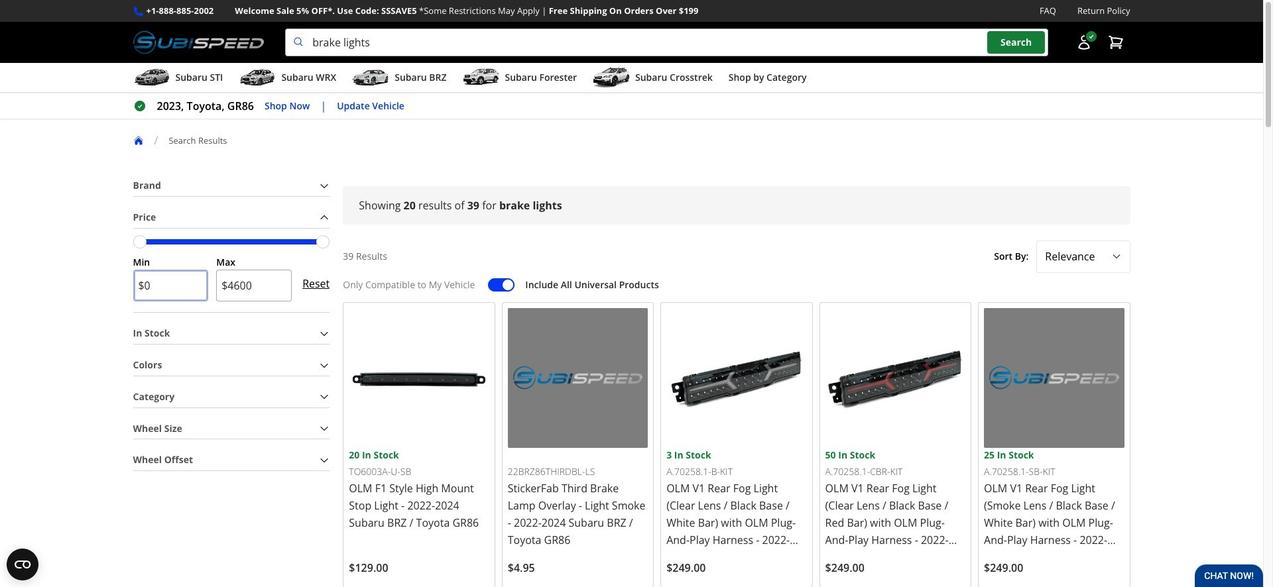Task type: locate. For each thing, give the bounding box(es) containing it.
maximum slider
[[317, 235, 330, 249]]

minimum slider
[[133, 235, 146, 249]]

a subaru forester thumbnail image image
[[463, 68, 500, 88]]

search input field
[[285, 29, 1049, 56]]

None text field
[[133, 270, 209, 302]]

None text field
[[216, 270, 292, 302]]



Task type: describe. For each thing, give the bounding box(es) containing it.
home image
[[133, 135, 144, 146]]

a subaru crosstrek thumbnail image image
[[593, 68, 630, 88]]

a subaru brz thumbnail image image
[[352, 68, 390, 88]]

open widget image
[[7, 549, 38, 581]]

olm v1 rear fog light (clear lens / black base / red bar) with olm plug-and-play harness - 2022-2024 subaru brz / toyota gr86 image
[[826, 308, 966, 448]]

button image
[[1076, 35, 1092, 51]]

olm f1 style high mount stop light - 2022-2024 subaru brz / toyota gr86 image
[[349, 308, 489, 448]]

subispeed logo image
[[133, 29, 264, 56]]

olm v1 rear fog light (smoke lens / black base / white bar) with olm plug-and-play harness - 2022-2024 subaru brz / toyota gr86 image
[[985, 308, 1125, 448]]

olm v1 rear fog light (clear lens / black base / white bar) with olm plug-and-play harness - 2022-2024 subaru brz / toyota gr86 image
[[667, 308, 807, 448]]

a subaru sti thumbnail image image
[[133, 68, 170, 88]]

a subaru wrx thumbnail image image
[[239, 68, 276, 88]]

stickerfab third brake lamp overlay - light smoke - 2022-2024 subaru brz / toyota gr86 image
[[508, 308, 648, 448]]



Task type: vqa. For each thing, say whether or not it's contained in the screenshot.
a subaru BRZ Thumbnail Image
yes



